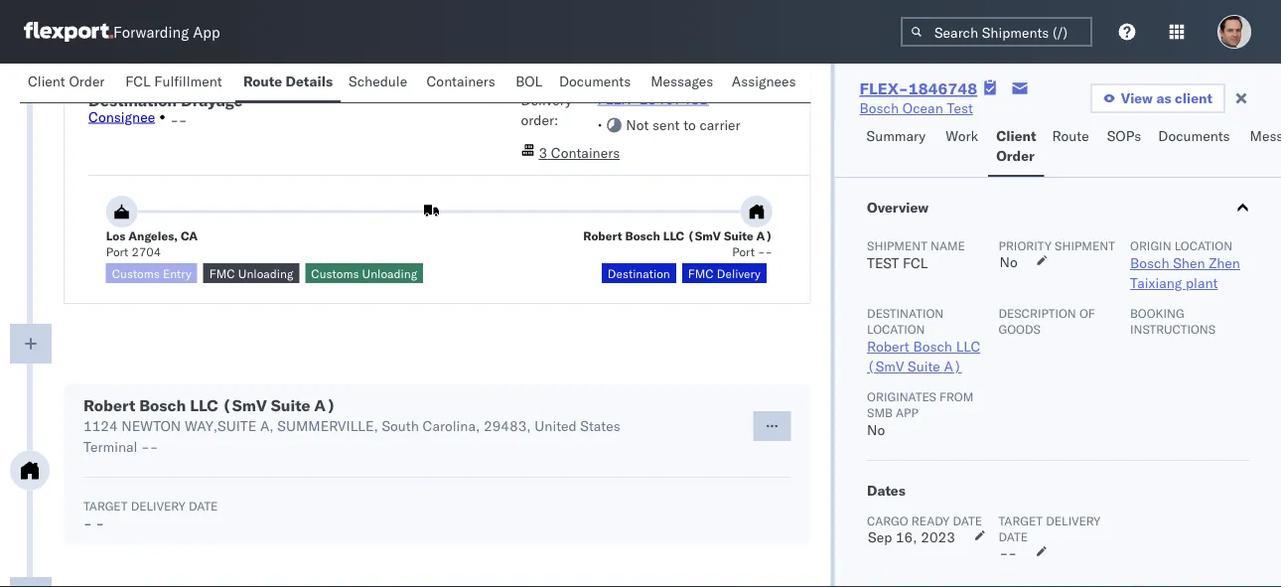Task type: locate. For each thing, give the bounding box(es) containing it.
location inside destination location robert bosch llc (smv suite a)
[[867, 321, 925, 336]]

0 horizontal spatial fmc
[[209, 266, 235, 281]]

shen
[[1173, 254, 1205, 272]]

bosch inside destination location robert bosch llc (smv suite a)
[[913, 338, 952, 355]]

0 vertical spatial client order button
[[20, 64, 118, 102]]

documents for bottom documents button
[[1159, 127, 1231, 145]]

0 vertical spatial llc
[[663, 228, 685, 243]]

1 horizontal spatial fmc
[[688, 266, 714, 281]]

1 unloading from the left
[[238, 266, 293, 281]]

target inside target delivery date - -
[[83, 498, 128, 513]]

flex-1846748b button
[[598, 90, 709, 107]]

llc for robert bosch llc (smv suite a) 1124 newton way,suite a, summerville, south carolina, 29483, united states terminal --
[[190, 395, 218, 415]]

suite inside robert bosch llc (smv suite a) 1124 newton way,suite a, summerville, south carolina, 29483, united states terminal --
[[271, 395, 310, 415]]

description
[[999, 306, 1076, 320]]

order up consignee in the left top of the page
[[69, 73, 105, 90]]

fcl up consignee in the left top of the page
[[125, 73, 151, 90]]

1 horizontal spatial documents button
[[1151, 118, 1243, 177]]

0 horizontal spatial suite
[[271, 395, 310, 415]]

--
[[170, 111, 187, 128], [1000, 544, 1017, 562]]

no inside originates from smb app no
[[867, 421, 885, 439]]

suite up "originates"
[[908, 358, 940, 375]]

documents down client
[[1159, 127, 1231, 145]]

1 vertical spatial app
[[896, 405, 918, 420]]

fmc for fmc unloading
[[209, 266, 235, 281]]

los angeles, ca port 2704
[[106, 228, 198, 259]]

suite inside robert bosch llc (smv suite a) port --
[[724, 228, 754, 243]]

0 horizontal spatial (smv
[[222, 395, 267, 415]]

0 vertical spatial client
[[28, 73, 65, 90]]

consignee link
[[88, 108, 155, 125]]

0 vertical spatial containers
[[427, 73, 496, 90]]

1 vertical spatial delivery
[[717, 266, 761, 281]]

location inside origin location bosch shen zhen taixiang plant
[[1175, 238, 1233, 253]]

ca
[[181, 228, 198, 243]]

app down "originates"
[[896, 405, 918, 420]]

client order button down flexport. image
[[20, 64, 118, 102]]

ready
[[911, 513, 950, 528]]

-- down target delivery date
[[1000, 544, 1017, 562]]

1124
[[83, 417, 118, 435]]

flex- for 1846748
[[860, 78, 909, 98]]

1 vertical spatial route
[[1053, 127, 1090, 145]]

robert inside robert bosch llc (smv suite a) 1124 newton way,suite a, summerville, south carolina, 29483, united states terminal --
[[83, 395, 135, 415]]

0 horizontal spatial robert
[[83, 395, 135, 415]]

sops button
[[1100, 118, 1151, 177]]

1 vertical spatial suite
[[908, 358, 940, 375]]

port up fmc delivery
[[732, 244, 755, 259]]

llc inside robert bosch llc (smv suite a) port --
[[663, 228, 685, 243]]

delivery for target delivery date - -
[[131, 498, 186, 513]]

smb
[[867, 405, 893, 420]]

port inside robert bosch llc (smv suite a) port --
[[732, 244, 755, 259]]

0 horizontal spatial no
[[867, 421, 885, 439]]

(smv inside robert bosch llc (smv suite a) port --
[[688, 228, 721, 243]]

bosch inside robert bosch llc (smv suite a) 1124 newton way,suite a, summerville, south carolina, 29483, united states terminal --
[[139, 395, 186, 415]]

target
[[83, 498, 128, 513], [999, 513, 1043, 528]]

0 horizontal spatial documents
[[559, 73, 631, 90]]

0 vertical spatial no
[[1000, 253, 1018, 271]]

1 horizontal spatial a)
[[757, 228, 773, 243]]

0 horizontal spatial client
[[28, 73, 65, 90]]

target delivery date - -
[[83, 498, 218, 532]]

port down los
[[106, 244, 129, 259]]

date
[[189, 498, 218, 513]]

order
[[69, 73, 105, 90], [997, 147, 1035, 164]]

fmc delivery
[[688, 266, 761, 281]]

a) for robert bosch llc (smv suite a) port --
[[757, 228, 773, 243]]

2 vertical spatial a)
[[314, 395, 336, 415]]

1 vertical spatial client order
[[997, 127, 1037, 164]]

0 horizontal spatial containers
[[427, 73, 496, 90]]

client order
[[28, 73, 105, 90], [997, 127, 1037, 164]]

1 vertical spatial date
[[999, 529, 1028, 544]]

1 vertical spatial client
[[997, 127, 1037, 145]]

0 horizontal spatial target
[[83, 498, 128, 513]]

target down terminal on the bottom left
[[83, 498, 128, 513]]

shipment
[[867, 238, 927, 253]]

target delivery date
[[999, 513, 1101, 544]]

1 vertical spatial --
[[1000, 544, 1017, 562]]

robert inside destination location robert bosch llc (smv suite a)
[[867, 338, 909, 355]]

delivery left date
[[131, 498, 186, 513]]

a) up fmc delivery
[[757, 228, 773, 243]]

a) inside destination location robert bosch llc (smv suite a)
[[944, 358, 962, 375]]

bosch ocean test link
[[860, 98, 974, 118]]

bol
[[516, 73, 543, 90]]

order right the work button
[[997, 147, 1035, 164]]

0 horizontal spatial order
[[69, 73, 105, 90]]

0 horizontal spatial unloading
[[238, 266, 293, 281]]

flex- up bosch ocean test
[[860, 78, 909, 98]]

delivery inside target delivery date - -
[[131, 498, 186, 513]]

sep 16, 2023
[[868, 529, 955, 546]]

customs
[[112, 266, 160, 281], [311, 266, 359, 281]]

priority
[[999, 238, 1052, 253]]

fmc right entry
[[209, 266, 235, 281]]

app up fulfillment
[[193, 22, 220, 41]]

1 vertical spatial robert
[[867, 338, 909, 355]]

date inside target delivery date
[[999, 529, 1028, 544]]

route button
[[1045, 118, 1100, 177]]

view as client button
[[1091, 83, 1226, 113]]

route left sops
[[1053, 127, 1090, 145]]

order for the bottom client order button
[[997, 147, 1035, 164]]

client
[[1175, 89, 1213, 107]]

robert up "originates"
[[867, 338, 909, 355]]

1 customs from the left
[[112, 266, 160, 281]]

1 vertical spatial location
[[867, 321, 925, 336]]

unloading for customs unloading
[[362, 266, 417, 281]]

1 vertical spatial llc
[[956, 338, 980, 355]]

1 horizontal spatial customs
[[311, 266, 359, 281]]

client order button
[[20, 64, 118, 102], [989, 118, 1045, 177]]

bosch inside bosch ocean test link
[[860, 99, 899, 117]]

1 horizontal spatial client order button
[[989, 118, 1045, 177]]

summary
[[867, 127, 926, 145]]

a) inside robert bosch llc (smv suite a) port --
[[757, 228, 773, 243]]

(smv
[[688, 228, 721, 243], [867, 358, 904, 375], [222, 395, 267, 415]]

originates from smb app no
[[867, 389, 973, 439]]

robert inside robert bosch llc (smv suite a) port --
[[584, 228, 622, 243]]

0 horizontal spatial --
[[170, 111, 187, 128]]

client order right the work button
[[997, 127, 1037, 164]]

1 vertical spatial order
[[997, 147, 1035, 164]]

no
[[1000, 253, 1018, 271], [867, 421, 885, 439]]

forwarding
[[113, 22, 189, 41]]

name
[[930, 238, 965, 253]]

1 horizontal spatial containers
[[551, 144, 620, 161]]

1 horizontal spatial llc
[[663, 228, 685, 243]]

destination for destination
[[608, 266, 670, 281]]

client down flexport. image
[[28, 73, 65, 90]]

unloading for fmc unloading
[[238, 266, 293, 281]]

containers inside 'button'
[[427, 73, 496, 90]]

1 horizontal spatial port
[[732, 244, 755, 259]]

0 vertical spatial destination
[[88, 90, 177, 110]]

1 horizontal spatial date
[[999, 529, 1028, 544]]

customs right fmc unloading on the top of the page
[[311, 266, 359, 281]]

3
[[539, 144, 548, 161]]

0 vertical spatial client order
[[28, 73, 105, 90]]

robert bosch llc (smv suite a) link
[[867, 338, 980, 375]]

zhen
[[1209, 254, 1240, 272]]

location
[[1175, 238, 1233, 253], [867, 321, 925, 336]]

flexport. image
[[24, 22, 113, 42]]

0 horizontal spatial app
[[193, 22, 220, 41]]

(smv up fmc delivery
[[688, 228, 721, 243]]

target left delivery
[[999, 513, 1043, 528]]

0 vertical spatial date
[[953, 513, 982, 528]]

destination
[[88, 90, 177, 110], [608, 266, 670, 281], [867, 306, 944, 320]]

(smv up the a,
[[222, 395, 267, 415]]

robert down 3 containers
[[584, 228, 622, 243]]

0 vertical spatial suite
[[724, 228, 754, 243]]

1 fmc from the left
[[209, 266, 235, 281]]

2 vertical spatial delivery
[[131, 498, 186, 513]]

0 vertical spatial delivery
[[521, 91, 572, 108]]

-- down destination drayage at the top
[[170, 111, 187, 128]]

not
[[626, 116, 649, 134]]

1 horizontal spatial suite
[[724, 228, 754, 243]]

fcl inside shipment name test fcl
[[903, 254, 928, 272]]

a) for robert bosch llc (smv suite a) 1124 newton way,suite a, summerville, south carolina, 29483, united states terminal --
[[314, 395, 336, 415]]

location up 'shen'
[[1175, 238, 1233, 253]]

port
[[106, 244, 129, 259], [732, 244, 755, 259]]

suite
[[724, 228, 754, 243], [908, 358, 940, 375], [271, 395, 310, 415]]

1 horizontal spatial location
[[1175, 238, 1233, 253]]

fcl
[[125, 73, 151, 90], [903, 254, 928, 272]]

carolina,
[[423, 417, 480, 435]]

2 horizontal spatial robert
[[867, 338, 909, 355]]

1 horizontal spatial client
[[997, 127, 1037, 145]]

0 horizontal spatial llc
[[190, 395, 218, 415]]

0 horizontal spatial port
[[106, 244, 129, 259]]

a) up "from"
[[944, 358, 962, 375]]

work
[[946, 127, 979, 145]]

0 horizontal spatial client order button
[[20, 64, 118, 102]]

1 horizontal spatial target
[[999, 513, 1043, 528]]

no down 'smb'
[[867, 421, 885, 439]]

1 horizontal spatial (smv
[[688, 228, 721, 243]]

date for --
[[999, 529, 1028, 544]]

robert for robert bosch llc (smv suite a) 1124 newton way,suite a, summerville, south carolina, 29483, united states terminal --
[[83, 395, 135, 415]]

1 horizontal spatial flex-
[[860, 78, 909, 98]]

no down "priority"
[[1000, 253, 1018, 271]]

0 horizontal spatial customs
[[112, 266, 160, 281]]

destination for destination drayage
[[88, 90, 177, 110]]

location up 'robert bosch llc (smv suite a)' link
[[867, 321, 925, 336]]

customs down 2704
[[112, 266, 160, 281]]

fcl down shipment
[[903, 254, 928, 272]]

order for client order button to the left
[[69, 73, 105, 90]]

shipment name test fcl
[[867, 238, 965, 272]]

llc inside robert bosch llc (smv suite a) 1124 newton way,suite a, summerville, south carolina, 29483, united states terminal --
[[190, 395, 218, 415]]

2 customs from the left
[[311, 266, 359, 281]]

2 horizontal spatial destination
[[867, 306, 944, 320]]

client order down flexport. image
[[28, 73, 105, 90]]

1 horizontal spatial route
[[1053, 127, 1090, 145]]

0 vertical spatial robert
[[584, 228, 622, 243]]

0 horizontal spatial client order
[[28, 73, 105, 90]]

route left details
[[243, 73, 282, 90]]

(smv up "originates"
[[867, 358, 904, 375]]

client right the work
[[997, 127, 1037, 145]]

location for shen
[[1175, 238, 1233, 253]]

2 vertical spatial destination
[[867, 306, 944, 320]]

entry
[[163, 266, 191, 281]]

of
[[1079, 306, 1095, 320]]

0 vertical spatial documents
[[559, 73, 631, 90]]

0 horizontal spatial flex-
[[598, 90, 639, 107]]

containers left bol
[[427, 73, 496, 90]]

0 horizontal spatial fcl
[[125, 73, 151, 90]]

containers down •
[[551, 144, 620, 161]]

0 vertical spatial (smv
[[688, 228, 721, 243]]

suite up the a,
[[271, 395, 310, 415]]

0 horizontal spatial documents button
[[551, 64, 643, 102]]

schedule
[[349, 73, 408, 90]]

fmc down robert bosch llc (smv suite a) port --
[[688, 266, 714, 281]]

0 horizontal spatial destination
[[88, 90, 177, 110]]

llc
[[663, 228, 685, 243], [956, 338, 980, 355], [190, 395, 218, 415]]

destination inside destination location robert bosch llc (smv suite a)
[[867, 306, 944, 320]]

route for route
[[1053, 127, 1090, 145]]

customs for customs unloading
[[311, 266, 359, 281]]

flex- for 1846748b
[[598, 90, 639, 107]]

a) inside robert bosch llc (smv suite a) 1124 newton way,suite a, summerville, south carolina, 29483, united states terminal --
[[314, 395, 336, 415]]

carrier
[[700, 116, 741, 134]]

2 vertical spatial (smv
[[222, 395, 267, 415]]

1 vertical spatial destination
[[608, 266, 670, 281]]

2 vertical spatial suite
[[271, 395, 310, 415]]

1 horizontal spatial client order
[[997, 127, 1037, 164]]

0 vertical spatial order
[[69, 73, 105, 90]]

fmc unloading
[[209, 266, 293, 281]]

1 horizontal spatial destination
[[608, 266, 670, 281]]

1 horizontal spatial app
[[896, 405, 918, 420]]

1 vertical spatial fcl
[[903, 254, 928, 272]]

(smv inside robert bosch llc (smv suite a) 1124 newton way,suite a, summerville, south carolina, 29483, united states terminal --
[[222, 395, 267, 415]]

not sent to carrier
[[626, 116, 741, 134]]

0 vertical spatial location
[[1175, 238, 1233, 253]]

target inside target delivery date
[[999, 513, 1043, 528]]

fmc
[[209, 266, 235, 281], [688, 266, 714, 281]]

bosch inside robert bosch llc (smv suite a) port --
[[625, 228, 660, 243]]

0 vertical spatial --
[[170, 111, 187, 128]]

fulfillment
[[154, 73, 222, 90]]

target for target delivery date - -
[[83, 498, 128, 513]]

robert bosch llc (smv suite a) port --
[[584, 228, 773, 259]]

2 horizontal spatial delivery
[[717, 266, 761, 281]]

priority shipment
[[999, 238, 1115, 253]]

1 horizontal spatial unloading
[[362, 266, 417, 281]]

(smv for robert bosch llc (smv suite a) 1124 newton way,suite a, summerville, south carolina, 29483, united states terminal --
[[222, 395, 267, 415]]

destination for destination location robert bosch llc (smv suite a)
[[867, 306, 944, 320]]

1 vertical spatial no
[[867, 421, 885, 439]]

0 horizontal spatial delivery
[[131, 498, 186, 513]]

delivery
[[1046, 513, 1101, 528]]

robert up the 1124
[[83, 395, 135, 415]]

documents button down client
[[1151, 118, 1243, 177]]

bosch ocean test
[[860, 99, 974, 117]]

suite up fmc delivery
[[724, 228, 754, 243]]

documents button up •
[[551, 64, 643, 102]]

overview
[[867, 199, 929, 216]]

client order button right the work
[[989, 118, 1045, 177]]

1 port from the left
[[106, 244, 129, 259]]

1 horizontal spatial fcl
[[903, 254, 928, 272]]

containers button
[[419, 64, 508, 102]]

2 vertical spatial robert
[[83, 395, 135, 415]]

target for target delivery date
[[999, 513, 1043, 528]]

1 horizontal spatial robert
[[584, 228, 622, 243]]

a) up summerville,
[[314, 395, 336, 415]]

1 horizontal spatial order
[[997, 147, 1035, 164]]

client order for the bottom client order button
[[997, 127, 1037, 164]]

1 vertical spatial containers
[[551, 144, 620, 161]]

1 vertical spatial documents
[[1159, 127, 1231, 145]]

destination drayage
[[88, 90, 243, 110]]

south
[[382, 417, 419, 435]]

route details button
[[235, 64, 341, 102]]

summary button
[[859, 118, 938, 177]]

-
[[170, 111, 179, 128], [179, 111, 187, 128], [758, 244, 765, 259], [765, 244, 773, 259], [141, 438, 150, 456], [150, 438, 158, 456], [83, 515, 92, 532], [96, 515, 104, 532], [1000, 544, 1008, 562], [1008, 544, 1017, 562]]

2 port from the left
[[732, 244, 755, 259]]

0 horizontal spatial a)
[[314, 395, 336, 415]]

plant
[[1186, 274, 1218, 292]]

date for sep 16, 2023
[[953, 513, 982, 528]]

flex-
[[860, 78, 909, 98], [598, 90, 639, 107]]

client
[[28, 73, 65, 90], [997, 127, 1037, 145]]

llc inside destination location robert bosch llc (smv suite a)
[[956, 338, 980, 355]]

delivery up order: at the top of the page
[[521, 91, 572, 108]]

(smv inside destination location robert bosch llc (smv suite a)
[[867, 358, 904, 375]]

2 unloading from the left
[[362, 266, 417, 281]]

delivery down robert bosch llc (smv suite a) port --
[[717, 266, 761, 281]]

robert bosch llc (smv suite a) 1124 newton way,suite a, summerville, south carolina, 29483, united states terminal --
[[83, 395, 621, 456]]

2 horizontal spatial suite
[[908, 358, 940, 375]]

0 vertical spatial route
[[243, 73, 282, 90]]

containers
[[427, 73, 496, 90], [551, 144, 620, 161]]

1 horizontal spatial documents
[[1159, 127, 1231, 145]]

date up '2023'
[[953, 513, 982, 528]]

flex- up •
[[598, 90, 639, 107]]

0 horizontal spatial route
[[243, 73, 282, 90]]

date right '2023'
[[999, 529, 1028, 544]]

1 vertical spatial (smv
[[867, 358, 904, 375]]

2 fmc from the left
[[688, 266, 714, 281]]

documents up •
[[559, 73, 631, 90]]

2 horizontal spatial (smv
[[867, 358, 904, 375]]



Task type: describe. For each thing, give the bounding box(es) containing it.
fcl inside button
[[125, 73, 151, 90]]

flex-1846748 link
[[860, 78, 978, 98]]

delivery for fmc delivery
[[717, 266, 761, 281]]

1 vertical spatial client order button
[[989, 118, 1045, 177]]

messages
[[651, 73, 714, 90]]

1 horizontal spatial delivery
[[521, 91, 572, 108]]

fcl fulfillment button
[[118, 64, 235, 102]]

dates
[[867, 482, 905, 499]]

a,
[[260, 417, 274, 435]]

Search Shipments (/) text field
[[901, 17, 1093, 47]]

details
[[286, 73, 333, 90]]

summerville,
[[277, 417, 378, 435]]

united
[[535, 417, 577, 435]]

schedule button
[[341, 64, 419, 102]]

booking instructions
[[1130, 306, 1216, 336]]

view as client
[[1121, 89, 1213, 107]]

flex-1846748
[[860, 78, 978, 98]]

newton
[[122, 417, 181, 435]]

location for bosch
[[867, 321, 925, 336]]

fcl fulfillment
[[125, 73, 222, 90]]

cargo
[[867, 513, 908, 528]]

suite for robert bosch llc (smv suite a) 1124 newton way,suite a, summerville, south carolina, 29483, united states terminal --
[[271, 395, 310, 415]]

route for route details
[[243, 73, 282, 90]]

drayage
[[181, 90, 243, 110]]

sep
[[868, 529, 892, 546]]

origin
[[1130, 238, 1171, 253]]

work button
[[938, 118, 989, 177]]

overview button
[[835, 178, 1282, 237]]

origin location bosch shen zhen taixiang plant
[[1130, 238, 1240, 292]]

flex-1846748b
[[598, 90, 709, 107]]

llc for robert bosch llc (smv suite a) port --
[[663, 228, 685, 243]]

robert for robert bosch llc (smv suite a) port --
[[584, 228, 622, 243]]

bosch shen zhen taixiang plant link
[[1130, 254, 1240, 292]]

messages button
[[643, 64, 724, 102]]

1 horizontal spatial --
[[1000, 544, 1017, 562]]

way,suite
[[185, 417, 257, 435]]

test
[[947, 99, 974, 117]]

originates
[[867, 389, 936, 404]]

view
[[1121, 89, 1153, 107]]

route details
[[243, 73, 333, 90]]

forwarding app link
[[24, 22, 220, 42]]

1846748
[[909, 78, 978, 98]]

customs unloading
[[311, 266, 417, 281]]

booking
[[1130, 306, 1185, 320]]

consignee
[[88, 108, 155, 125]]

bol button
[[508, 64, 551, 102]]

goods
[[999, 321, 1041, 336]]

to
[[684, 116, 696, 134]]

bosch inside origin location bosch shen zhen taixiang plant
[[1130, 254, 1169, 272]]

description of goods
[[999, 306, 1095, 336]]

states
[[581, 417, 621, 435]]

assignees
[[732, 73, 796, 90]]

order:
[[521, 111, 559, 128]]

1 vertical spatial documents button
[[1151, 118, 1243, 177]]

terminal
[[83, 438, 138, 456]]

instructions
[[1130, 321, 1216, 336]]

•
[[598, 116, 602, 134]]

destination location robert bosch llc (smv suite a)
[[867, 306, 980, 375]]

app inside originates from smb app no
[[896, 405, 918, 420]]

mess
[[1250, 127, 1282, 145]]

0 vertical spatial documents button
[[551, 64, 643, 102]]

angeles,
[[128, 228, 178, 243]]

suite for robert bosch llc (smv suite a) port --
[[724, 228, 754, 243]]

suite inside destination location robert bosch llc (smv suite a)
[[908, 358, 940, 375]]

16,
[[896, 529, 917, 546]]

ocean
[[903, 99, 944, 117]]

from
[[940, 389, 973, 404]]

1846748b
[[639, 90, 709, 107]]

as
[[1157, 89, 1172, 107]]

delivery order:
[[521, 91, 572, 128]]

3 containers
[[539, 144, 620, 161]]

fmc for fmc delivery
[[688, 266, 714, 281]]

taixiang
[[1130, 274, 1182, 292]]

client order for client order button to the left
[[28, 73, 105, 90]]

los
[[106, 228, 126, 243]]

(smv for robert bosch llc (smv suite a) port --
[[688, 228, 721, 243]]

0 vertical spatial app
[[193, 22, 220, 41]]

customs for customs entry
[[112, 266, 160, 281]]

test
[[867, 254, 899, 272]]

shipment
[[1055, 238, 1115, 253]]

assignees button
[[724, 64, 808, 102]]

customs entry
[[112, 266, 191, 281]]

port inside los angeles, ca port 2704
[[106, 244, 129, 259]]

sops
[[1108, 127, 1142, 145]]

2704
[[132, 244, 161, 259]]

cargo ready date
[[867, 513, 982, 528]]

documents for documents button to the top
[[559, 73, 631, 90]]

forwarding app
[[113, 22, 220, 41]]



Task type: vqa. For each thing, say whether or not it's contained in the screenshot.
All associated with External
no



